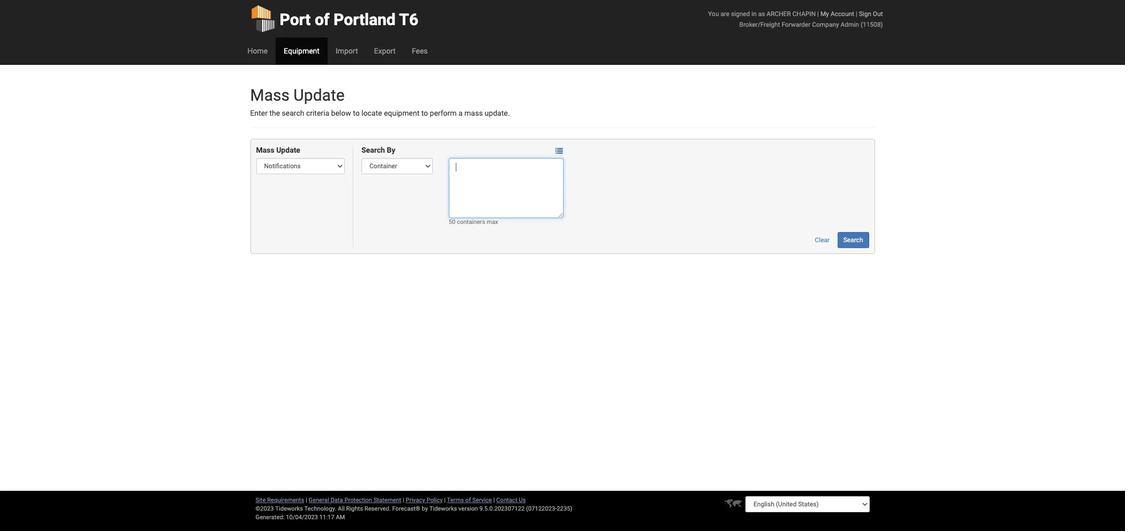 Task type: vqa. For each thing, say whether or not it's contained in the screenshot.
Images
no



Task type: describe. For each thing, give the bounding box(es) containing it.
2 to from the left
[[421, 109, 428, 117]]

t6
[[399, 10, 418, 29]]

out
[[873, 10, 883, 18]]

site requirements link
[[256, 497, 304, 504]]

are
[[721, 10, 730, 18]]

in
[[752, 10, 757, 18]]

contact us link
[[496, 497, 526, 504]]

signed
[[731, 10, 750, 18]]

company
[[812, 21, 839, 28]]

you are signed in as archer chapin | my account | sign out broker/freight forwarder company admin (11508)
[[708, 10, 883, 28]]

data
[[331, 497, 343, 504]]

fees
[[412, 47, 428, 55]]

technology.
[[304, 506, 336, 513]]

clear
[[815, 237, 830, 244]]

import
[[336, 47, 358, 55]]

terms of service link
[[447, 497, 492, 504]]

sign out link
[[859, 10, 883, 18]]

protection
[[345, 497, 372, 504]]

0 vertical spatial of
[[315, 10, 330, 29]]

equipment button
[[276, 38, 328, 64]]

account
[[831, 10, 855, 18]]

update for mass update
[[276, 146, 300, 155]]

perform
[[430, 109, 457, 117]]

fees button
[[404, 38, 436, 64]]

site
[[256, 497, 266, 504]]

10/04/2023
[[286, 514, 318, 521]]

1 to from the left
[[353, 109, 360, 117]]

port of portland t6
[[280, 10, 418, 29]]

rights
[[346, 506, 363, 513]]

policy
[[427, 497, 443, 504]]

criteria
[[306, 109, 329, 117]]

you
[[708, 10, 719, 18]]

us
[[519, 497, 526, 504]]

search for search by
[[362, 146, 385, 155]]

50 containers max
[[449, 219, 498, 226]]

a
[[459, 109, 463, 117]]

mass update enter the search criteria below to locate equipment to perform a mass update.
[[250, 86, 510, 117]]

reserved.
[[365, 506, 391, 513]]

9.5.0.202307122
[[480, 506, 525, 513]]

chapin
[[793, 10, 816, 18]]

privacy
[[406, 497, 425, 504]]

search by
[[362, 146, 395, 155]]

| up forecast®
[[403, 497, 404, 504]]

am
[[336, 514, 345, 521]]

50
[[449, 219, 456, 226]]

search for search
[[844, 237, 863, 244]]

locate
[[362, 109, 382, 117]]

max
[[487, 219, 498, 226]]



Task type: locate. For each thing, give the bounding box(es) containing it.
statement
[[374, 497, 401, 504]]

1 vertical spatial search
[[844, 237, 863, 244]]

containers
[[457, 219, 485, 226]]

0 vertical spatial search
[[362, 146, 385, 155]]

update up criteria
[[294, 86, 345, 105]]

mass up the
[[250, 86, 290, 105]]

show list image
[[556, 147, 563, 155]]

portland
[[334, 10, 396, 29]]

broker/freight
[[740, 21, 780, 28]]

by
[[422, 506, 428, 513]]

site requirements | general data protection statement | privacy policy | terms of service | contact us ©2023 tideworks technology. all rights reserved. forecast® by tideworks version 9.5.0.202307122 (07122023-2235) generated: 10/04/2023 11:17 am
[[256, 497, 573, 521]]

to
[[353, 109, 360, 117], [421, 109, 428, 117]]

| left general in the left bottom of the page
[[306, 497, 307, 504]]

search button
[[838, 232, 869, 249]]

update down 'search'
[[276, 146, 300, 155]]

| up tideworks at bottom
[[444, 497, 446, 504]]

below
[[331, 109, 351, 117]]

as
[[758, 10, 765, 18]]

version
[[459, 506, 478, 513]]

general data protection statement link
[[309, 497, 401, 504]]

0 horizontal spatial search
[[362, 146, 385, 155]]

mass down the enter
[[256, 146, 274, 155]]

1 horizontal spatial of
[[466, 497, 471, 504]]

export button
[[366, 38, 404, 64]]

enter
[[250, 109, 268, 117]]

archer
[[767, 10, 791, 18]]

of right the port at the left
[[315, 10, 330, 29]]

general
[[309, 497, 329, 504]]

of up version
[[466, 497, 471, 504]]

by
[[387, 146, 395, 155]]

©2023 tideworks
[[256, 506, 303, 513]]

equipment
[[384, 109, 420, 117]]

clear button
[[809, 232, 836, 249]]

1 horizontal spatial search
[[844, 237, 863, 244]]

|
[[818, 10, 819, 18], [856, 10, 858, 18], [306, 497, 307, 504], [403, 497, 404, 504], [444, 497, 446, 504], [494, 497, 495, 504]]

| up the 9.5.0.202307122
[[494, 497, 495, 504]]

of inside site requirements | general data protection statement | privacy policy | terms of service | contact us ©2023 tideworks technology. all rights reserved. forecast® by tideworks version 9.5.0.202307122 (07122023-2235) generated: 10/04/2023 11:17 am
[[466, 497, 471, 504]]

home
[[248, 47, 268, 55]]

tideworks
[[429, 506, 457, 513]]

| left my
[[818, 10, 819, 18]]

0 horizontal spatial of
[[315, 10, 330, 29]]

1 vertical spatial of
[[466, 497, 471, 504]]

search inside button
[[844, 237, 863, 244]]

(07122023-
[[526, 506, 557, 513]]

generated:
[[256, 514, 285, 521]]

port of portland t6 link
[[250, 0, 418, 38]]

1 vertical spatial mass
[[256, 146, 274, 155]]

(11508)
[[861, 21, 883, 28]]

all
[[338, 506, 345, 513]]

sign
[[859, 10, 872, 18]]

the
[[269, 109, 280, 117]]

mass
[[250, 86, 290, 105], [256, 146, 274, 155]]

update
[[294, 86, 345, 105], [276, 146, 300, 155]]

mass inside mass update enter the search criteria below to locate equipment to perform a mass update.
[[250, 86, 290, 105]]

privacy policy link
[[406, 497, 443, 504]]

search
[[282, 109, 304, 117]]

mass for mass update
[[256, 146, 274, 155]]

mass for mass update enter the search criteria below to locate equipment to perform a mass update.
[[250, 86, 290, 105]]

forwarder
[[782, 21, 811, 28]]

1 vertical spatial update
[[276, 146, 300, 155]]

0 horizontal spatial to
[[353, 109, 360, 117]]

0 vertical spatial update
[[294, 86, 345, 105]]

update.
[[485, 109, 510, 117]]

to right the below
[[353, 109, 360, 117]]

11:17
[[319, 514, 334, 521]]

export
[[374, 47, 396, 55]]

my
[[821, 10, 829, 18]]

my account link
[[821, 10, 855, 18]]

search right clear
[[844, 237, 863, 244]]

forecast®
[[392, 506, 420, 513]]

port
[[280, 10, 311, 29]]

0 vertical spatial mass
[[250, 86, 290, 105]]

mass
[[465, 109, 483, 117]]

requirements
[[267, 497, 304, 504]]

admin
[[841, 21, 859, 28]]

home button
[[240, 38, 276, 64]]

equipment
[[284, 47, 320, 55]]

update for mass update enter the search criteria below to locate equipment to perform a mass update.
[[294, 86, 345, 105]]

| left sign
[[856, 10, 858, 18]]

1 horizontal spatial to
[[421, 109, 428, 117]]

None text field
[[449, 158, 564, 219]]

search
[[362, 146, 385, 155], [844, 237, 863, 244]]

search left by
[[362, 146, 385, 155]]

contact
[[496, 497, 517, 504]]

to left perform
[[421, 109, 428, 117]]

import button
[[328, 38, 366, 64]]

2235)
[[557, 506, 573, 513]]

mass update
[[256, 146, 300, 155]]

service
[[472, 497, 492, 504]]

of
[[315, 10, 330, 29], [466, 497, 471, 504]]

terms
[[447, 497, 464, 504]]

update inside mass update enter the search criteria below to locate equipment to perform a mass update.
[[294, 86, 345, 105]]



